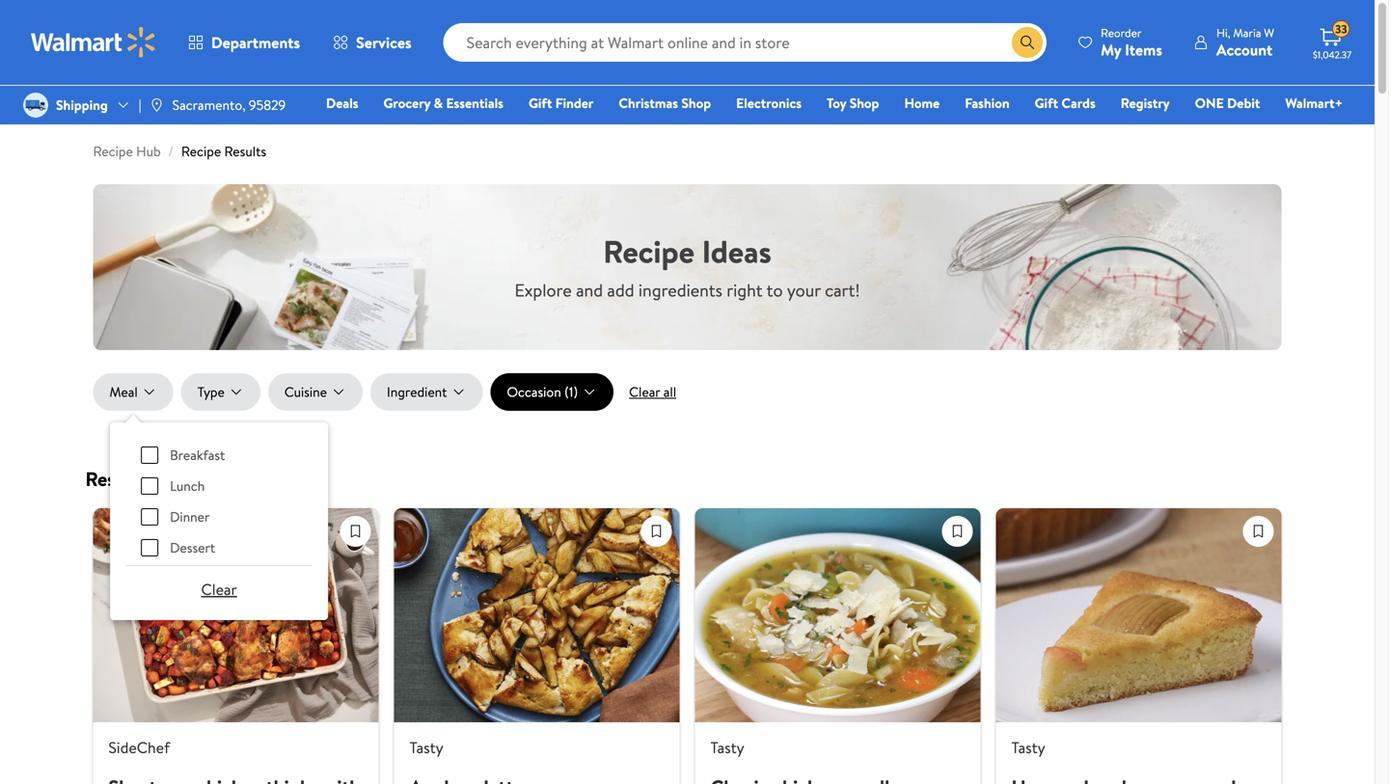 Task type: vqa. For each thing, say whether or not it's contained in the screenshot.
3rd Tasty from right
yes



Task type: locate. For each thing, give the bounding box(es) containing it.
 image right |
[[149, 97, 165, 113]]

clear down dessert
[[201, 579, 237, 600]]

clear for clear all
[[629, 382, 660, 401]]

shop right christmas
[[681, 94, 711, 112]]

electronics
[[736, 94, 802, 112]]

sacramento,
[[172, 95, 246, 114]]

shop right toy
[[850, 94, 879, 112]]

clear inside button
[[629, 382, 660, 401]]

 image for sacramento, 95829
[[149, 97, 165, 113]]

1 vertical spatial clear
[[201, 579, 237, 600]]

type
[[198, 383, 225, 401]]

2 horizontal spatial test image
[[1244, 517, 1273, 546]]

gift inside gift cards link
[[1035, 94, 1058, 112]]

shop for christmas shop
[[681, 94, 711, 112]]

2 horizontal spatial tasty link
[[996, 509, 1282, 784]]

33
[[1335, 21, 1347, 37]]

departments
[[211, 32, 300, 53]]

$1,042.37
[[1313, 48, 1352, 61]]

1 horizontal spatial test image
[[943, 517, 972, 546]]

1 horizontal spatial results
[[224, 142, 266, 161]]

1 horizontal spatial gift
[[1035, 94, 1058, 112]]

gift for gift finder
[[529, 94, 552, 112]]

results down breakfast checkbox
[[85, 466, 146, 493]]

shipping
[[56, 95, 108, 114]]

results down 'sacramento, 95829' in the left top of the page
[[224, 142, 266, 161]]

tasty
[[410, 737, 443, 758], [711, 737, 744, 758], [1012, 737, 1045, 758]]

recipe inside recipe ideas explore and add ingredients right to your cart!
[[603, 230, 695, 273]]

hi, maria w account
[[1217, 25, 1274, 60]]

2 gift from the left
[[1035, 94, 1058, 112]]

0 horizontal spatial tasty link
[[394, 509, 680, 784]]

0 horizontal spatial tasty
[[410, 737, 443, 758]]

recipe left hub
[[93, 142, 133, 161]]

3 tasty from the left
[[1012, 737, 1045, 758]]

clear inside button
[[201, 579, 237, 600]]

type button
[[181, 373, 260, 411]]

services button
[[317, 19, 428, 66]]

one debit link
[[1186, 93, 1269, 113]]

home
[[904, 94, 940, 112]]

2 test image from the left
[[943, 517, 972, 546]]

2 tasty link from the left
[[695, 509, 981, 784]]

Search search field
[[443, 23, 1047, 62]]

walmart+
[[1285, 94, 1343, 112]]

christmas shop link
[[610, 93, 720, 113]]

grocery
[[383, 94, 431, 112]]

meal
[[110, 383, 138, 401]]

account
[[1217, 39, 1273, 60]]

2 shop from the left
[[850, 94, 879, 112]]

cart!
[[825, 278, 860, 302]]

Dessert checkbox
[[141, 539, 158, 557]]

1 horizontal spatial tasty link
[[695, 509, 981, 784]]

sidechef link
[[93, 509, 379, 784]]

sidechef
[[109, 737, 170, 758]]

1 tasty link from the left
[[394, 509, 680, 784]]

christmas
[[619, 94, 678, 112]]

clear all button
[[614, 377, 692, 408]]

1 tasty from the left
[[410, 737, 443, 758]]

maria
[[1233, 25, 1261, 41]]

 image left shipping
[[23, 93, 48, 118]]

sheet pan chicken thighs with apple-honey glaze image
[[93, 509, 379, 723]]

1 horizontal spatial tasty
[[711, 737, 744, 758]]

clear for clear
[[201, 579, 237, 600]]

deals
[[326, 94, 358, 112]]

meal button
[[93, 373, 173, 411]]

gift left finder
[[529, 94, 552, 112]]

test image for classic chicken noodle soup image
[[943, 517, 972, 546]]

services
[[356, 32, 412, 53]]

clear left all
[[629, 382, 660, 401]]

0 horizontal spatial shop
[[681, 94, 711, 112]]

recipe
[[93, 142, 133, 161], [181, 142, 221, 161], [603, 230, 695, 273]]

test image
[[341, 517, 370, 546], [943, 517, 972, 546], [1244, 517, 1273, 546]]

tasty link
[[394, 509, 680, 784], [695, 509, 981, 784], [996, 509, 1282, 784]]

 image
[[23, 93, 48, 118], [149, 97, 165, 113]]

recipe ideas explore and add ingredients right to your cart!
[[515, 230, 860, 302]]

results (74)
[[85, 466, 184, 493]]

gift cards
[[1035, 94, 1096, 112]]

0 horizontal spatial  image
[[23, 93, 48, 118]]

your
[[787, 278, 821, 302]]

electronics link
[[728, 93, 810, 113]]

dessert
[[170, 538, 215, 557]]

2 horizontal spatial tasty
[[1012, 737, 1045, 758]]

grocery & essentials link
[[375, 93, 512, 113]]

0 horizontal spatial gift
[[529, 94, 552, 112]]

3 tasty link from the left
[[996, 509, 1282, 784]]

test image for sheet pan chicken thighs with apple-honey glaze image
[[341, 517, 370, 546]]

Dinner checkbox
[[141, 508, 158, 526]]

1 test image from the left
[[341, 517, 370, 546]]

tasty link for classic chicken noodle soup image test image
[[695, 509, 981, 784]]

fashion link
[[956, 93, 1018, 113]]

toy shop
[[827, 94, 879, 112]]

2 horizontal spatial recipe
[[603, 230, 695, 273]]

1 horizontal spatial clear
[[629, 382, 660, 401]]

&
[[434, 94, 443, 112]]

0 horizontal spatial recipe
[[93, 142, 133, 161]]

results
[[224, 142, 266, 161], [85, 466, 146, 493]]

tasty for classic chicken noodle soup image
[[711, 737, 744, 758]]

1 horizontal spatial shop
[[850, 94, 879, 112]]

0 horizontal spatial test image
[[341, 517, 370, 546]]

recipe up add
[[603, 230, 695, 273]]

1 horizontal spatial  image
[[149, 97, 165, 113]]

1 shop from the left
[[681, 94, 711, 112]]

my
[[1101, 39, 1121, 60]]

test image for honey-glazed german apple cake image
[[1244, 517, 1273, 546]]

3 test image from the left
[[1244, 517, 1273, 546]]

gift
[[529, 94, 552, 112], [1035, 94, 1058, 112]]

search icon image
[[1020, 35, 1035, 50]]

dinner
[[170, 507, 210, 526]]

shop
[[681, 94, 711, 112], [850, 94, 879, 112]]

Breakfast checkbox
[[141, 447, 158, 464]]

0 horizontal spatial clear
[[201, 579, 237, 600]]

clear
[[629, 382, 660, 401], [201, 579, 237, 600]]

gift left cards at the right top of the page
[[1035, 94, 1058, 112]]

recipe right /
[[181, 142, 221, 161]]

1 vertical spatial results
[[85, 466, 146, 493]]

clear all
[[629, 382, 676, 401]]

apple galette image
[[394, 509, 680, 723]]

items
[[1125, 39, 1163, 60]]

2 tasty from the left
[[711, 737, 744, 758]]

0 horizontal spatial results
[[85, 466, 146, 493]]

0 vertical spatial clear
[[629, 382, 660, 401]]

0 vertical spatial results
[[224, 142, 266, 161]]

1 gift from the left
[[529, 94, 552, 112]]

gift inside gift finder link
[[529, 94, 552, 112]]



Task type: describe. For each thing, give the bounding box(es) containing it.
occasion (1) button
[[491, 373, 614, 411]]

gift for gift cards
[[1035, 94, 1058, 112]]

(1)
[[564, 383, 578, 401]]

sacramento, 95829
[[172, 95, 286, 114]]

recipe hub / recipe results
[[93, 142, 266, 161]]

classic chicken noodle soup image
[[695, 509, 981, 723]]

hi,
[[1217, 25, 1231, 41]]

registry link
[[1112, 93, 1179, 113]]

toy
[[827, 94, 846, 112]]

christmas shop
[[619, 94, 711, 112]]

walmart image
[[31, 27, 156, 58]]

tasty for honey-glazed german apple cake image
[[1012, 737, 1045, 758]]

ingredient button
[[370, 373, 483, 411]]

one
[[1195, 94, 1224, 112]]

occasion
[[507, 383, 561, 401]]

departments button
[[172, 19, 317, 66]]

walmart+ link
[[1277, 93, 1352, 113]]

95829
[[249, 95, 286, 114]]

one debit
[[1195, 94, 1260, 112]]

recipe hub link
[[93, 142, 161, 161]]

and
[[576, 278, 603, 302]]

to
[[767, 278, 783, 302]]

cuisine button
[[268, 373, 363, 411]]

cuisine
[[285, 383, 327, 401]]

lunch
[[170, 477, 205, 495]]

1 horizontal spatial recipe
[[181, 142, 221, 161]]

recipe for hub
[[93, 142, 133, 161]]

hub
[[136, 142, 161, 161]]

finder
[[555, 94, 594, 112]]

add
[[607, 278, 634, 302]]

all
[[664, 382, 676, 401]]

deals link
[[317, 93, 367, 113]]

w
[[1264, 25, 1274, 41]]

tasty for apple galette image
[[410, 737, 443, 758]]

gift finder link
[[520, 93, 602, 113]]

clear button
[[178, 570, 260, 609]]

ingredient
[[387, 383, 447, 401]]

 image for shipping
[[23, 93, 48, 118]]

tasty link for test icon at the bottom left of the page
[[394, 509, 680, 784]]

essentials
[[446, 94, 504, 112]]

occasion (1)
[[507, 383, 578, 401]]

breakfast
[[170, 446, 225, 465]]

grocery & essentials
[[383, 94, 504, 112]]

Lunch checkbox
[[141, 478, 158, 495]]

reorder my items
[[1101, 25, 1163, 60]]

reorder
[[1101, 25, 1142, 41]]

honey-glazed german apple cake image
[[996, 509, 1282, 723]]

ideas
[[702, 230, 772, 273]]

debit
[[1227, 94, 1260, 112]]

/
[[168, 142, 174, 161]]

tasty link for honey-glazed german apple cake image's test image
[[996, 509, 1282, 784]]

test image
[[642, 517, 671, 546]]

|
[[139, 95, 141, 114]]

ingredients
[[639, 278, 723, 302]]

(74)
[[151, 466, 184, 493]]

shop for toy shop
[[850, 94, 879, 112]]

gift cards link
[[1026, 93, 1104, 113]]

recipe for ideas
[[603, 230, 695, 273]]

explore
[[515, 278, 572, 302]]

fashion
[[965, 94, 1010, 112]]

Walmart Site-Wide search field
[[443, 23, 1047, 62]]

cards
[[1062, 94, 1096, 112]]

toy shop link
[[818, 93, 888, 113]]

home link
[[896, 93, 949, 113]]

gift finder
[[529, 94, 594, 112]]

right
[[727, 278, 763, 302]]

registry
[[1121, 94, 1170, 112]]



